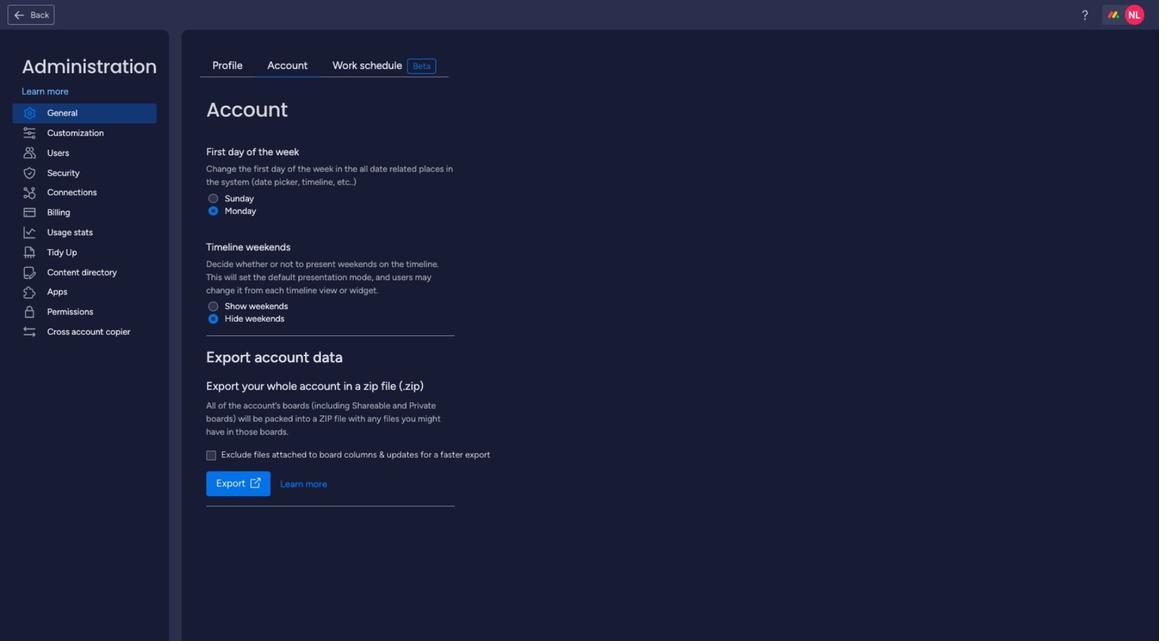 Task type: locate. For each thing, give the bounding box(es) containing it.
help image
[[1079, 9, 1092, 21]]

noah lott image
[[1125, 5, 1145, 25]]

v2 export image
[[251, 479, 261, 489]]



Task type: vqa. For each thing, say whether or not it's contained in the screenshot.
General in the top of the page
no



Task type: describe. For each thing, give the bounding box(es) containing it.
back to workspace image
[[13, 9, 26, 21]]



